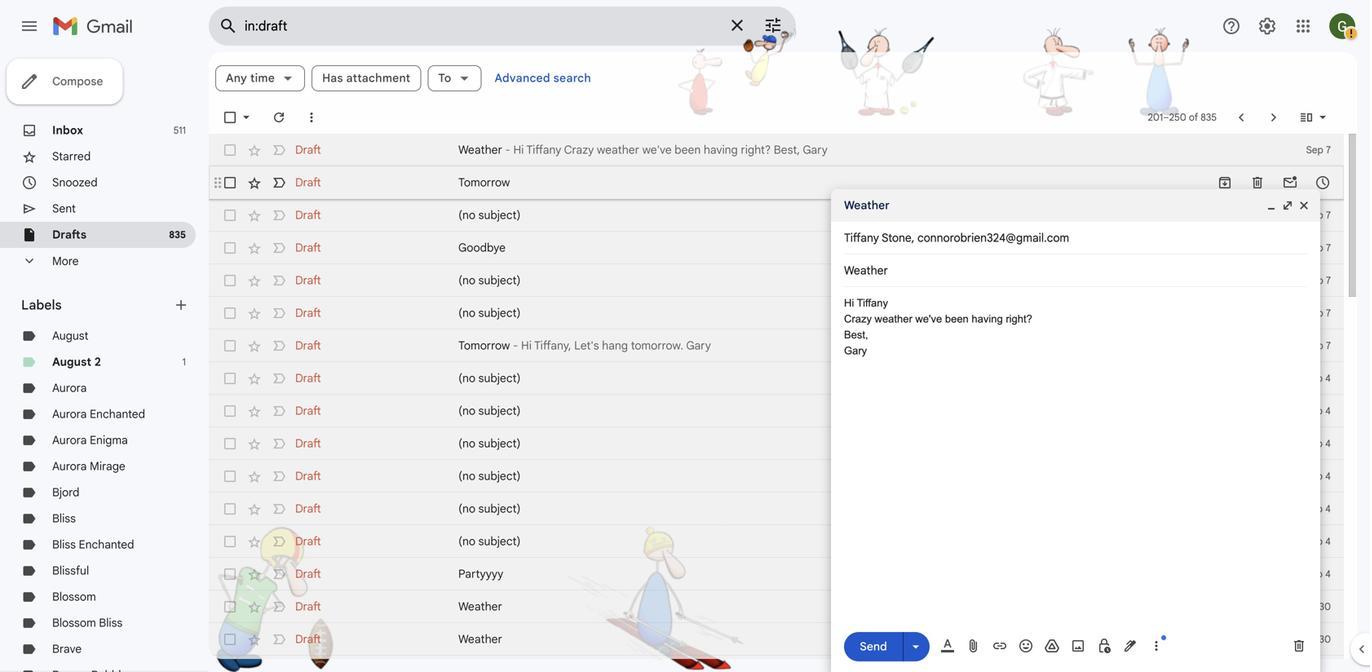 Task type: vqa. For each thing, say whether or not it's contained in the screenshot.
Personal at the top
no



Task type: describe. For each thing, give the bounding box(es) containing it.
3 subject) from the top
[[479, 306, 521, 320]]

4 (no subject) link from the top
[[458, 370, 1255, 387]]

partyyyy link
[[458, 566, 1255, 582]]

4 for tenth row from the bottom
[[1326, 372, 1331, 385]]

weather inside dialog
[[844, 198, 890, 213]]

aurora enchanted link
[[52, 407, 145, 421]]

sep 4 for seventh row from the bottom of the main content containing any time
[[1306, 470, 1331, 483]]

tomorrow link
[[458, 175, 1255, 191]]

aurora enchanted
[[52, 407, 145, 421]]

9 subject) from the top
[[479, 534, 521, 549]]

any
[[226, 71, 247, 85]]

advanced search
[[495, 71, 591, 85]]

draft for 6th row from the bottom
[[295, 502, 321, 516]]

aurora enigma
[[52, 433, 128, 447]]

0 horizontal spatial gary
[[686, 339, 711, 353]]

sent
[[52, 201, 76, 216]]

1 subject) from the top
[[479, 208, 521, 222]]

partyyyy
[[458, 567, 504, 581]]

enchanted for aurora enchanted
[[90, 407, 145, 421]]

august 2
[[52, 355, 101, 369]]

,
[[912, 231, 915, 245]]

more send options image
[[908, 639, 924, 655]]

attachment
[[346, 71, 411, 85]]

toggle confidential mode image
[[1096, 638, 1113, 654]]

drafts
[[52, 228, 87, 242]]

(no for third the (no subject) link from the bottom of the page
[[458, 469, 476, 483]]

blossom bliss link
[[52, 616, 123, 630]]

main content containing any time
[[209, 52, 1357, 672]]

right? inside main content
[[741, 143, 771, 157]]

2 sep 7 from the top
[[1307, 177, 1331, 189]]

snoozed link
[[52, 175, 98, 190]]

has attachment
[[322, 71, 411, 85]]

hi tiffany crazy weather we've been having right? best, gary
[[844, 297, 1033, 357]]

refresh image
[[271, 109, 287, 126]]

hi for hi tiffany crazy weather we've been having right? best, gary
[[513, 143, 524, 157]]

14 row from the top
[[209, 558, 1344, 591]]

insert link ‪(⌘k)‬ image
[[992, 638, 1008, 654]]

insert signature image
[[1122, 638, 1139, 654]]

brave link
[[52, 642, 82, 656]]

tomorrow for tomorrow
[[458, 175, 510, 190]]

sep for fifth row from the bottom of the main content containing any time
[[1306, 536, 1323, 548]]

5 (no subject) link from the top
[[458, 403, 1255, 419]]

blissful
[[52, 564, 89, 578]]

(no subject) for 7th the (no subject) link from the bottom
[[458, 306, 521, 320]]

2 (no subject) link from the top
[[458, 272, 1255, 289]]

blossom for blossom 'link'
[[52, 590, 96, 604]]

7 7 from the top
[[1326, 340, 1331, 352]]

weather inside row
[[597, 143, 640, 157]]

labels heading
[[21, 297, 173, 313]]

older image
[[1266, 109, 1282, 126]]

(no subject) for 8th the (no subject) link from the bottom
[[458, 273, 521, 288]]

9 (no subject) link from the top
[[458, 534, 1255, 550]]

has
[[322, 71, 343, 85]]

sep 4 for fifth row from the bottom of the main content containing any time
[[1306, 536, 1331, 548]]

blossom link
[[52, 590, 96, 604]]

5 row from the top
[[209, 264, 1344, 297]]

any time
[[226, 71, 275, 85]]

- for tomorrow
[[513, 339, 518, 353]]

enchanted for bliss enchanted
[[79, 538, 134, 552]]

7 (no subject) link from the top
[[458, 468, 1255, 485]]

crazy inside "hi tiffany crazy weather we've been having right? best, gary"
[[844, 313, 872, 325]]

labels
[[21, 297, 62, 313]]

8 subject) from the top
[[479, 502, 521, 516]]

8 row from the top
[[209, 362, 1344, 395]]

2 vertical spatial bliss
[[99, 616, 123, 630]]

(no for second the (no subject) link from the bottom of the page
[[458, 502, 476, 516]]

goodbye
[[458, 241, 506, 255]]

sep for 10th row from the top
[[1306, 438, 1323, 450]]

(no for 6th the (no subject) link
[[458, 436, 476, 451]]

Subject field
[[844, 263, 1308, 279]]

bliss enchanted
[[52, 538, 134, 552]]

more button
[[0, 248, 196, 274]]

sep for 4th row from the bottom of the main content containing any time
[[1306, 568, 1323, 580]]

draft for 16th row from the top of the main content containing any time
[[295, 632, 321, 646]]

4 for seventh row from the bottom of the main content containing any time
[[1326, 470, 1331, 483]]

bliss for bliss link
[[52, 511, 76, 526]]

250
[[1170, 111, 1187, 124]]

tiffany,
[[534, 339, 571, 353]]

bliss link
[[52, 511, 76, 526]]

sep 4 for 6th row from the bottom
[[1306, 503, 1331, 515]]

gmail image
[[52, 10, 141, 42]]

we've inside "hi tiffany crazy weather we've been having right? best, gary"
[[916, 313, 942, 325]]

blossom bliss
[[52, 616, 123, 630]]

15 row from the top
[[209, 591, 1344, 623]]

7 subject) from the top
[[479, 469, 521, 483]]

more
[[52, 254, 79, 268]]

(no subject) for second the (no subject) link from the bottom of the page
[[458, 502, 521, 516]]

6 7 from the top
[[1326, 307, 1331, 319]]

2 aug from the top
[[1300, 633, 1317, 646]]

835 inside main content
[[1201, 111, 1217, 124]]

4 subject) from the top
[[479, 371, 521, 385]]

1 row from the top
[[209, 134, 1344, 166]]

we've inside row
[[642, 143, 672, 157]]

toggle split pane mode image
[[1299, 109, 1315, 126]]

sep 4 for 9th row from the bottom
[[1306, 405, 1331, 417]]

draft for fifth row from the bottom of the main content containing any time
[[295, 534, 321, 549]]

7 row from the top
[[209, 330, 1344, 362]]

(no subject) for 6th the (no subject) link
[[458, 436, 521, 451]]

1 aug from the top
[[1300, 601, 1317, 613]]

aurora mirage
[[52, 459, 125, 474]]

minimize image
[[1265, 199, 1278, 212]]

aurora enigma link
[[52, 433, 128, 447]]

1 sep 7 from the top
[[1307, 144, 1331, 156]]

5 sep 7 from the top
[[1307, 275, 1331, 287]]

–
[[1163, 111, 1170, 124]]

been inside row
[[675, 143, 701, 157]]

2 7 from the top
[[1326, 177, 1331, 189]]

9 row from the top
[[209, 395, 1344, 427]]

(no subject) for third the (no subject) link from the bottom of the page
[[458, 469, 521, 483]]

compose
[[52, 74, 103, 89]]

inbox link
[[52, 123, 83, 137]]

draft for tenth row from the bottom
[[295, 371, 321, 385]]

(no for 7th the (no subject) link from the bottom
[[458, 306, 476, 320]]

bjord
[[52, 485, 79, 500]]

3 (no subject) link from the top
[[458, 305, 1255, 321]]

newer image
[[1233, 109, 1250, 126]]

draft for seventh row from the bottom of the main content containing any time
[[295, 469, 321, 483]]

more options image
[[1152, 638, 1162, 654]]

more image
[[303, 109, 320, 126]]

11 row from the top
[[209, 460, 1344, 493]]

weather inside "hi tiffany crazy weather we've been having right? best, gary"
[[875, 313, 913, 325]]

august for august 2
[[52, 355, 91, 369]]

weather - hi tiffany crazy weather we've been having right? best, gary
[[458, 143, 828, 157]]

compose button
[[7, 59, 123, 104]]

sep for 11th row from the bottom
[[1307, 340, 1324, 352]]

right? inside "hi tiffany crazy weather we've been having right? best, gary"
[[1006, 313, 1033, 325]]

10 row from the top
[[209, 427, 1344, 460]]

draft for 12th row from the bottom
[[295, 306, 321, 320]]

201
[[1148, 111, 1163, 124]]

1 7 from the top
[[1326, 144, 1331, 156]]

sep for 1st row from the top of the main content containing any time
[[1307, 144, 1324, 156]]

sep for 9th row from the bottom
[[1306, 405, 1323, 417]]

4 for fifth row from the bottom of the main content containing any time
[[1326, 536, 1331, 548]]

8 (no subject) link from the top
[[458, 501, 1255, 517]]

let's
[[574, 339, 599, 353]]

august 2 link
[[52, 355, 101, 369]]

labels navigation
[[0, 52, 209, 672]]

august link
[[52, 329, 89, 343]]

advanced search button
[[488, 64, 598, 93]]

3 row from the top
[[209, 199, 1344, 232]]

tiffany inside main content
[[526, 143, 562, 157]]

best, inside "hi tiffany crazy weather we've been having right? best, gary"
[[844, 329, 868, 341]]

snoozed
[[52, 175, 98, 190]]

4 for 6th row from the bottom
[[1326, 503, 1331, 515]]

3 7 from the top
[[1326, 209, 1331, 221]]

6 sep 7 from the top
[[1307, 307, 1331, 319]]



Task type: locate. For each thing, give the bounding box(es) containing it.
4 aurora from the top
[[52, 459, 87, 474]]

2 (no subject) from the top
[[458, 273, 521, 288]]

0 horizontal spatial -
[[505, 143, 511, 157]]

1 vertical spatial 30
[[1319, 633, 1331, 646]]

835 inside labels navigation
[[169, 229, 186, 241]]

sent link
[[52, 201, 76, 216]]

weather
[[597, 143, 640, 157], [875, 313, 913, 325]]

subject)
[[479, 208, 521, 222], [479, 273, 521, 288], [479, 306, 521, 320], [479, 371, 521, 385], [479, 404, 521, 418], [479, 436, 521, 451], [479, 469, 521, 483], [479, 502, 521, 516], [479, 534, 521, 549]]

1 vertical spatial right?
[[1006, 313, 1033, 325]]

hi for hi tiffany, let's hang tomorrow. gary
[[521, 339, 532, 353]]

0 horizontal spatial right?
[[741, 143, 771, 157]]

1 (no subject) link from the top
[[458, 207, 1255, 224]]

hi inside "hi tiffany crazy weather we've been having right? best, gary"
[[844, 297, 854, 309]]

1
[[182, 356, 186, 368]]

sep for 12th row from the bottom
[[1307, 307, 1324, 319]]

1 weather link from the top
[[458, 599, 1255, 615]]

1 vertical spatial best,
[[844, 329, 868, 341]]

bliss
[[52, 511, 76, 526], [52, 538, 76, 552], [99, 616, 123, 630]]

draft for 4th row from the bottom of the main content containing any time
[[295, 567, 321, 581]]

4 sep 4 from the top
[[1306, 470, 1331, 483]]

tomorrow inside tomorrow link
[[458, 175, 510, 190]]

12 row from the top
[[209, 493, 1344, 525]]

aug
[[1300, 601, 1317, 613], [1300, 633, 1317, 646]]

hi
[[513, 143, 524, 157], [844, 297, 854, 309], [521, 339, 532, 353]]

row
[[209, 134, 1344, 166], [209, 166, 1344, 199], [209, 199, 1344, 232], [209, 232, 1344, 264], [209, 264, 1344, 297], [209, 297, 1344, 330], [209, 330, 1344, 362], [209, 362, 1344, 395], [209, 395, 1344, 427], [209, 427, 1344, 460], [209, 460, 1344, 493], [209, 493, 1344, 525], [209, 525, 1344, 558], [209, 558, 1344, 591], [209, 591, 1344, 623], [209, 623, 1344, 656], [209, 656, 1344, 672]]

9 (no from the top
[[458, 534, 476, 549]]

0 vertical spatial 30
[[1319, 601, 1331, 613]]

support image
[[1222, 16, 1242, 36]]

aurora for aurora enchanted
[[52, 407, 87, 421]]

starred
[[52, 149, 91, 164]]

0 vertical spatial right?
[[741, 143, 771, 157]]

2 august from the top
[[52, 355, 91, 369]]

1 vertical spatial blossom
[[52, 616, 96, 630]]

0 horizontal spatial having
[[704, 143, 738, 157]]

0 vertical spatial weather link
[[458, 599, 1255, 615]]

0 horizontal spatial we've
[[642, 143, 672, 157]]

draft for 10th row from the top
[[295, 436, 321, 451]]

0 vertical spatial weather
[[597, 143, 640, 157]]

835
[[1201, 111, 1217, 124], [169, 229, 186, 241]]

2 tomorrow from the top
[[458, 339, 510, 353]]

30 for 16th row from the top of the main content containing any time
[[1319, 633, 1331, 646]]

advanced search options image
[[757, 9, 790, 42]]

3 draft from the top
[[295, 208, 321, 222]]

aurora down august 2
[[52, 381, 87, 395]]

draft for fourth row from the top of the main content containing any time
[[295, 241, 321, 255]]

aug 30 for 15th row
[[1300, 601, 1331, 613]]

blossom down blissful link
[[52, 590, 96, 604]]

0 vertical spatial crazy
[[564, 143, 594, 157]]

bjord link
[[52, 485, 79, 500]]

2
[[94, 355, 101, 369]]

search mail image
[[214, 11, 243, 41]]

15 draft from the top
[[295, 600, 321, 614]]

4 for 4th row from the bottom of the main content containing any time
[[1326, 568, 1331, 580]]

6 (no subject) from the top
[[458, 436, 521, 451]]

17 row from the top
[[209, 656, 1344, 672]]

(no for 8th the (no subject) link from the bottom
[[458, 273, 476, 288]]

aurora for aurora "link"
[[52, 381, 87, 395]]

august up august 2
[[52, 329, 89, 343]]

draft for 5th row
[[295, 273, 321, 288]]

9 draft from the top
[[295, 404, 321, 418]]

weather link for 15th row
[[458, 599, 1255, 615]]

draft for 15th row
[[295, 600, 321, 614]]

6 (no subject) link from the top
[[458, 436, 1255, 452]]

tomorrow for tomorrow - hi tiffany, let's hang tomorrow. gary
[[458, 339, 510, 353]]

4 draft from the top
[[295, 241, 321, 255]]

sep 7
[[1307, 144, 1331, 156], [1307, 177, 1331, 189], [1307, 209, 1331, 221], [1307, 242, 1331, 254], [1307, 275, 1331, 287], [1307, 307, 1331, 319], [1307, 340, 1331, 352]]

5 sep 4 from the top
[[1306, 503, 1331, 515]]

1 horizontal spatial we've
[[916, 313, 942, 325]]

to
[[438, 71, 452, 85]]

2 draft from the top
[[295, 175, 321, 190]]

(no for 4th the (no subject) link from the top of the page
[[458, 371, 476, 385]]

1 horizontal spatial right?
[[1006, 313, 1033, 325]]

blissful link
[[52, 564, 89, 578]]

having inside "hi tiffany crazy weather we've been having right? best, gary"
[[972, 313, 1003, 325]]

1 vertical spatial hi
[[844, 297, 854, 309]]

1 vertical spatial weather
[[875, 313, 913, 325]]

7 draft from the top
[[295, 339, 321, 353]]

august for august link
[[52, 329, 89, 343]]

- for weather
[[505, 143, 511, 157]]

draft for 11th row from the bottom
[[295, 339, 321, 353]]

1 blossom from the top
[[52, 590, 96, 604]]

4 sep 7 from the top
[[1307, 242, 1331, 254]]

weather
[[458, 143, 502, 157], [844, 198, 890, 213], [458, 600, 502, 614], [458, 632, 502, 646]]

4 for 9th row from the bottom
[[1326, 405, 1331, 417]]

aurora up aurora mirage link
[[52, 433, 87, 447]]

4 row from the top
[[209, 232, 1344, 264]]

sep for seventh row from the bottom of the main content containing any time
[[1306, 470, 1323, 483]]

hi down advanced
[[513, 143, 524, 157]]

8 (no from the top
[[458, 502, 476, 516]]

2 aug 30 from the top
[[1300, 633, 1331, 646]]

sep 4
[[1306, 372, 1331, 385], [1306, 405, 1331, 417], [1306, 438, 1331, 450], [1306, 470, 1331, 483], [1306, 503, 1331, 515], [1306, 536, 1331, 548], [1306, 568, 1331, 580]]

gary
[[803, 143, 828, 157], [686, 339, 711, 353], [844, 345, 867, 357]]

tomorrow left the tiffany,
[[458, 339, 510, 353]]

august left 2
[[52, 355, 91, 369]]

advanced
[[495, 71, 550, 85]]

sep
[[1307, 144, 1324, 156], [1307, 177, 1324, 189], [1307, 209, 1324, 221], [1307, 242, 1324, 254], [1307, 275, 1324, 287], [1307, 307, 1324, 319], [1307, 340, 1324, 352], [1306, 372, 1323, 385], [1306, 405, 1323, 417], [1306, 438, 1323, 450], [1306, 470, 1323, 483], [1306, 503, 1323, 515], [1306, 536, 1323, 548], [1306, 568, 1323, 580]]

0 vertical spatial blossom
[[52, 590, 96, 604]]

1 vertical spatial weather link
[[458, 631, 1255, 648]]

2 subject) from the top
[[479, 273, 521, 288]]

tiffany down advanced search popup button
[[526, 143, 562, 157]]

tomorrow.
[[631, 339, 684, 353]]

aurora down aurora "link"
[[52, 407, 87, 421]]

crazy down search
[[564, 143, 594, 157]]

-
[[505, 143, 511, 157], [513, 339, 518, 353]]

0 vertical spatial we've
[[642, 143, 672, 157]]

(no subject) for 1st the (no subject) link from the top
[[458, 208, 521, 222]]

(no for 9th the (no subject) link from the top
[[458, 534, 476, 549]]

1 horizontal spatial 835
[[1201, 111, 1217, 124]]

(no subject) for 9th the (no subject) link from the top
[[458, 534, 521, 549]]

enigma
[[90, 433, 128, 447]]

time
[[250, 71, 275, 85]]

crazy down goodbye link
[[844, 313, 872, 325]]

weather dialog
[[831, 189, 1321, 672]]

been
[[675, 143, 701, 157], [945, 313, 969, 325]]

10 draft from the top
[[295, 436, 321, 451]]

close image
[[1298, 199, 1311, 212]]

1 vertical spatial aug
[[1300, 633, 1317, 646]]

insert emoji ‪(⌘⇧2)‬ image
[[1018, 638, 1034, 654]]

1 (no subject) from the top
[[458, 208, 521, 222]]

0 vertical spatial 835
[[1201, 111, 1217, 124]]

draft for 1st row from the top of the main content containing any time
[[295, 143, 321, 157]]

tomorrow
[[458, 175, 510, 190], [458, 339, 510, 353]]

0 vertical spatial -
[[505, 143, 511, 157]]

attach files image
[[966, 638, 982, 654]]

7
[[1326, 144, 1331, 156], [1326, 177, 1331, 189], [1326, 209, 1331, 221], [1326, 242, 1331, 254], [1326, 275, 1331, 287], [1326, 307, 1331, 319], [1326, 340, 1331, 352]]

2 (no from the top
[[458, 273, 476, 288]]

6 row from the top
[[209, 297, 1344, 330]]

0 horizontal spatial been
[[675, 143, 701, 157]]

1 vertical spatial august
[[52, 355, 91, 369]]

6 sep 4 from the top
[[1306, 536, 1331, 548]]

tiffany
[[526, 143, 562, 157], [844, 231, 879, 245], [857, 297, 888, 309]]

main content
[[209, 52, 1357, 672]]

gary inside "hi tiffany crazy weather we've been having right? best, gary"
[[844, 345, 867, 357]]

0 vertical spatial enchanted
[[90, 407, 145, 421]]

been inside "hi tiffany crazy weather we've been having right? best, gary"
[[945, 313, 969, 325]]

tiffany down goodbye link
[[857, 297, 888, 309]]

None checkbox
[[222, 272, 238, 289], [222, 403, 238, 419], [222, 436, 238, 452], [222, 501, 238, 517], [222, 566, 238, 582], [222, 599, 238, 615], [222, 272, 238, 289], [222, 403, 238, 419], [222, 436, 238, 452], [222, 501, 238, 517], [222, 566, 238, 582], [222, 599, 238, 615]]

aug 30 for 16th row from the top of the main content containing any time
[[1300, 633, 1331, 646]]

1 vertical spatial been
[[945, 313, 969, 325]]

brave
[[52, 642, 82, 656]]

8 draft from the top
[[295, 371, 321, 385]]

2 weather link from the top
[[458, 631, 1255, 648]]

4 7 from the top
[[1326, 242, 1331, 254]]

stone
[[882, 231, 912, 245]]

enchanted up enigma
[[90, 407, 145, 421]]

sep 4 for 10th row from the top
[[1306, 438, 1331, 450]]

14 draft from the top
[[295, 567, 321, 581]]

12 draft from the top
[[295, 502, 321, 516]]

6 4 from the top
[[1326, 536, 1331, 548]]

enchanted
[[90, 407, 145, 421], [79, 538, 134, 552]]

bliss enchanted link
[[52, 538, 134, 552]]

1 vertical spatial we've
[[916, 313, 942, 325]]

1 horizontal spatial been
[[945, 313, 969, 325]]

0 vertical spatial been
[[675, 143, 701, 157]]

connorobrien324@gmail.com
[[918, 231, 1070, 245]]

1 horizontal spatial crazy
[[844, 313, 872, 325]]

mirage
[[90, 459, 125, 474]]

2 30 from the top
[[1319, 633, 1331, 646]]

0 horizontal spatial crazy
[[564, 143, 594, 157]]

search
[[554, 71, 591, 85]]

Search mail text field
[[245, 18, 718, 34]]

1 vertical spatial enchanted
[[79, 538, 134, 552]]

draft
[[295, 143, 321, 157], [295, 175, 321, 190], [295, 208, 321, 222], [295, 241, 321, 255], [295, 273, 321, 288], [295, 306, 321, 320], [295, 339, 321, 353], [295, 371, 321, 385], [295, 404, 321, 418], [295, 436, 321, 451], [295, 469, 321, 483], [295, 502, 321, 516], [295, 534, 321, 549], [295, 567, 321, 581], [295, 600, 321, 614], [295, 632, 321, 646]]

1 vertical spatial bliss
[[52, 538, 76, 552]]

0 vertical spatial aug
[[1300, 601, 1317, 613]]

starred link
[[52, 149, 91, 164]]

having inside row
[[704, 143, 738, 157]]

main menu image
[[20, 16, 39, 36]]

1 aug 30 from the top
[[1300, 601, 1331, 613]]

1 august from the top
[[52, 329, 89, 343]]

send button
[[844, 632, 903, 661]]

enchanted up blissful link
[[79, 538, 134, 552]]

None checkbox
[[222, 109, 238, 126], [222, 142, 238, 158], [222, 175, 238, 191], [222, 207, 238, 224], [222, 240, 238, 256], [222, 305, 238, 321], [222, 338, 238, 354], [222, 370, 238, 387], [222, 468, 238, 485], [222, 534, 238, 550], [222, 631, 238, 648], [222, 109, 238, 126], [222, 142, 238, 158], [222, 175, 238, 191], [222, 207, 238, 224], [222, 240, 238, 256], [222, 305, 238, 321], [222, 338, 238, 354], [222, 370, 238, 387], [222, 468, 238, 485], [222, 534, 238, 550], [222, 631, 238, 648]]

sep 4 for 4th row from the bottom of the main content containing any time
[[1306, 568, 1331, 580]]

right?
[[741, 143, 771, 157], [1006, 313, 1033, 325]]

2 row from the top
[[209, 166, 1344, 199]]

tomorrow - hi tiffany, let's hang tomorrow. gary
[[458, 339, 711, 353]]

8 (no subject) from the top
[[458, 502, 521, 516]]

1 horizontal spatial having
[[972, 313, 1003, 325]]

7 4 from the top
[[1326, 568, 1331, 580]]

1 vertical spatial crazy
[[844, 313, 872, 325]]

6 draft from the top
[[295, 306, 321, 320]]

0 vertical spatial best,
[[774, 143, 800, 157]]

3 4 from the top
[[1326, 438, 1331, 450]]

2 aurora from the top
[[52, 407, 87, 421]]

5 4 from the top
[[1326, 503, 1331, 515]]

11 draft from the top
[[295, 469, 321, 483]]

3 sep 7 from the top
[[1307, 209, 1331, 221]]

blossom for blossom bliss
[[52, 616, 96, 630]]

5 (no subject) from the top
[[458, 404, 521, 418]]

(no subject) for 4th the (no subject) link from the top of the page
[[458, 371, 521, 385]]

0 horizontal spatial 835
[[169, 229, 186, 241]]

5 7 from the top
[[1326, 275, 1331, 287]]

1 vertical spatial tomorrow
[[458, 339, 510, 353]]

goodbye link
[[458, 240, 1255, 256]]

to button
[[428, 65, 482, 91]]

6 subject) from the top
[[479, 436, 521, 451]]

pop out image
[[1282, 199, 1295, 212]]

aurora mirage link
[[52, 459, 125, 474]]

0 horizontal spatial weather
[[597, 143, 640, 157]]

aurora up bjord
[[52, 459, 87, 474]]

we've
[[642, 143, 672, 157], [916, 313, 942, 325]]

has attachment button
[[312, 65, 421, 91]]

Message Body text field
[[844, 295, 1308, 615]]

(no for 1st the (no subject) link from the top
[[458, 208, 476, 222]]

1 vertical spatial having
[[972, 313, 1003, 325]]

- left the tiffany,
[[513, 339, 518, 353]]

5 (no from the top
[[458, 404, 476, 418]]

aurora for aurora mirage
[[52, 459, 87, 474]]

sep for 6th row from the bottom
[[1306, 503, 1323, 515]]

9 (no subject) from the top
[[458, 534, 521, 549]]

7 (no from the top
[[458, 469, 476, 483]]

tiffany stone , connorobrien324@gmail.com
[[844, 231, 1070, 245]]

drafts link
[[52, 228, 87, 242]]

hang
[[602, 339, 628, 353]]

1 4 from the top
[[1326, 372, 1331, 385]]

sep 4 for tenth row from the bottom
[[1306, 372, 1331, 385]]

13 row from the top
[[209, 525, 1344, 558]]

draft for 15th row from the bottom of the main content containing any time
[[295, 208, 321, 222]]

2 4 from the top
[[1326, 405, 1331, 417]]

send
[[860, 639, 887, 654]]

hi left the tiffany,
[[521, 339, 532, 353]]

crazy
[[564, 143, 594, 157], [844, 313, 872, 325]]

draft for 9th row from the bottom
[[295, 404, 321, 418]]

1 vertical spatial 835
[[169, 229, 186, 241]]

tiffany inside "hi tiffany crazy weather we've been having right? best, gary"
[[857, 297, 888, 309]]

1 horizontal spatial best,
[[844, 329, 868, 341]]

7 sep 4 from the top
[[1306, 568, 1331, 580]]

inbox
[[52, 123, 83, 137]]

any time button
[[215, 65, 305, 91]]

0 vertical spatial having
[[704, 143, 738, 157]]

3 sep 4 from the top
[[1306, 438, 1331, 450]]

bliss for bliss enchanted
[[52, 538, 76, 552]]

aurora link
[[52, 381, 87, 395]]

16 draft from the top
[[295, 632, 321, 646]]

3 aurora from the top
[[52, 433, 87, 447]]

4 4 from the top
[[1326, 470, 1331, 483]]

5 subject) from the top
[[479, 404, 521, 418]]

1 tomorrow from the top
[[458, 175, 510, 190]]

(no subject) link
[[458, 207, 1255, 224], [458, 272, 1255, 289], [458, 305, 1255, 321], [458, 370, 1255, 387], [458, 403, 1255, 419], [458, 436, 1255, 452], [458, 468, 1255, 485], [458, 501, 1255, 517], [458, 534, 1255, 550]]

2 blossom from the top
[[52, 616, 96, 630]]

best,
[[774, 143, 800, 157], [844, 329, 868, 341]]

1 vertical spatial tiffany
[[844, 231, 879, 245]]

crazy inside row
[[564, 143, 594, 157]]

tiffany left stone
[[844, 231, 879, 245]]

None search field
[[209, 7, 796, 46]]

hi down goodbye link
[[844, 297, 854, 309]]

0 vertical spatial bliss
[[52, 511, 76, 526]]

blossom down blossom 'link'
[[52, 616, 96, 630]]

201 – 250
[[1148, 111, 1187, 124]]

0 vertical spatial hi
[[513, 143, 524, 157]]

0 horizontal spatial best,
[[774, 143, 800, 157]]

insert files using drive image
[[1044, 638, 1061, 654]]

clear search image
[[721, 9, 754, 42]]

30 for 15th row
[[1319, 601, 1331, 613]]

aurora for aurora enigma
[[52, 433, 87, 447]]

7 sep 7 from the top
[[1307, 340, 1331, 352]]

1 vertical spatial -
[[513, 339, 518, 353]]

1 draft from the top
[[295, 143, 321, 157]]

best, inside row
[[774, 143, 800, 157]]

blossom
[[52, 590, 96, 604], [52, 616, 96, 630]]

4 (no subject) from the top
[[458, 371, 521, 385]]

1 sep 4 from the top
[[1306, 372, 1331, 385]]

2 horizontal spatial gary
[[844, 345, 867, 357]]

2 sep 4 from the top
[[1306, 405, 1331, 417]]

1 horizontal spatial weather
[[875, 313, 913, 325]]

tomorrow up goodbye
[[458, 175, 510, 190]]

3 (no subject) from the top
[[458, 306, 521, 320]]

4 for 10th row from the top
[[1326, 438, 1331, 450]]

(no for fifth the (no subject) link from the top
[[458, 404, 476, 418]]

settings image
[[1258, 16, 1277, 36]]

0 vertical spatial tiffany
[[526, 143, 562, 157]]

(no subject) for fifth the (no subject) link from the top
[[458, 404, 521, 418]]

0 vertical spatial aug 30
[[1300, 601, 1331, 613]]

2 vertical spatial tiffany
[[857, 297, 888, 309]]

1 horizontal spatial gary
[[803, 143, 828, 157]]

discard draft ‪(⌘⇧d)‬ image
[[1291, 638, 1308, 654]]

insert photo image
[[1070, 638, 1087, 654]]

0 vertical spatial august
[[52, 329, 89, 343]]

sep for tenth row from the bottom
[[1306, 372, 1323, 385]]

3 (no from the top
[[458, 306, 476, 320]]

511
[[173, 124, 186, 137]]

august
[[52, 329, 89, 343], [52, 355, 91, 369]]

4 (no from the top
[[458, 371, 476, 385]]

2 vertical spatial hi
[[521, 339, 532, 353]]

(no subject)
[[458, 208, 521, 222], [458, 273, 521, 288], [458, 306, 521, 320], [458, 371, 521, 385], [458, 404, 521, 418], [458, 436, 521, 451], [458, 469, 521, 483], [458, 502, 521, 516], [458, 534, 521, 549]]

1 vertical spatial aug 30
[[1300, 633, 1331, 646]]

1 horizontal spatial -
[[513, 339, 518, 353]]

16 row from the top
[[209, 623, 1344, 656]]

weather link for 16th row from the top of the main content containing any time
[[458, 631, 1255, 648]]

0 vertical spatial tomorrow
[[458, 175, 510, 190]]

aug 30
[[1300, 601, 1331, 613], [1300, 633, 1331, 646]]

- down advanced
[[505, 143, 511, 157]]



